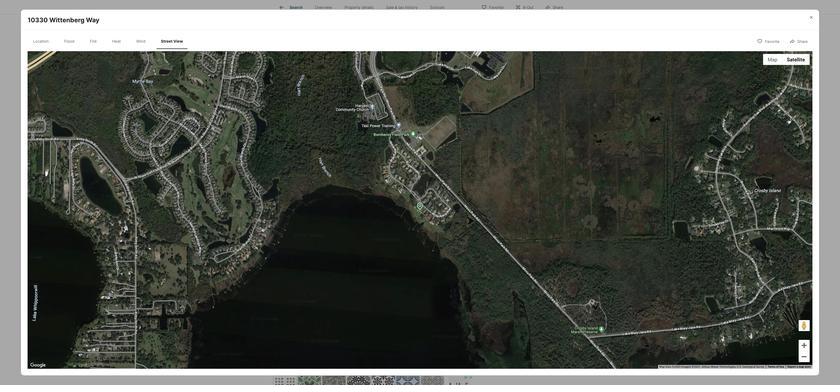 Task type: vqa. For each thing, say whether or not it's contained in the screenshot.
$123/month
no



Task type: locate. For each thing, give the bounding box(es) containing it.
1 vertical spatial share button
[[785, 36, 812, 47]]

0 horizontal spatial terms of use
[[428, 102, 445, 105]]

|
[[322, 185, 323, 190]]

1 vertical spatial report
[[787, 366, 796, 369]]

0 vertical spatial report a map error
[[448, 102, 471, 105]]

1 vertical spatial report a map error link
[[787, 366, 811, 369]]

0 horizontal spatial at
[[363, 3, 367, 8]]

sale & tax history
[[386, 5, 418, 10]]

1 vertical spatial nancy
[[312, 235, 332, 243]]

1 horizontal spatial report a map error link
[[787, 366, 811, 369]]

1 horizontal spatial terms of use
[[768, 366, 784, 369]]

i'd like more home details. button
[[277, 308, 338, 318]]

2 map region from the left
[[235, 0, 517, 121]]

flood tab
[[60, 34, 79, 48]]

favorite up map popup button
[[765, 39, 779, 44]]

tour left the person
[[490, 64, 498, 68]]

minute
[[310, 3, 325, 8]]

0 vertical spatial at
[[363, 3, 367, 8]]

use inside 10330 wittenberg way dialog
[[779, 366, 784, 369]]

2 vertical spatial nancy
[[312, 250, 326, 255]]

1 horizontal spatial map
[[659, 366, 665, 369]]

mls down 2023 on the left of page
[[356, 10, 365, 15]]

see
[[306, 185, 312, 190]]

terms right survey
[[768, 366, 775, 369]]

0 vertical spatial error
[[465, 102, 471, 105]]

terms of use link for map data ©2023  imagery ©2023 , airbus, maxar technologies, u.s. geological survey
[[768, 366, 784, 369]]

0 vertical spatial favorite
[[489, 5, 504, 10]]

0 horizontal spatial use
[[440, 102, 445, 105]]

use for map data ©2023
[[440, 102, 445, 105]]

in inside in the last 30 days
[[556, 97, 559, 102]]

2 vertical spatial question
[[294, 332, 313, 338]]

property
[[345, 5, 360, 10]]

1 vertical spatial tab list
[[28, 33, 193, 49]]

agent up orlando
[[307, 218, 325, 226]]

0 vertical spatial terms
[[428, 102, 436, 105]]

tour left via
[[525, 64, 533, 68]]

2 home from the left
[[425, 311, 436, 315]]

at inside "redfin checked: 1 minute ago (nov 1, 2023 at 2:16pm) • source: stellar mls as distributed by mls grid # o6029473"
[[363, 3, 367, 8]]

friday
[[516, 49, 525, 52]]

distributed
[[325, 10, 348, 15]]

stellar
[[294, 10, 308, 15]]

ask a question down more
[[281, 332, 313, 338]]

nancy up orlando
[[312, 235, 332, 243]]

2 horizontal spatial ©2023
[[692, 366, 700, 369]]

i'm interested in buying.
[[350, 311, 395, 315]]

favorite button for x-out
[[477, 1, 508, 13]]

terms of use link inside 10330 wittenberg way dialog
[[768, 366, 784, 369]]

report a map error link
[[448, 102, 471, 105], [787, 366, 811, 369]]

1 horizontal spatial question
[[353, 218, 380, 226]]

use for map data ©2023  imagery ©2023 , airbus, maxar technologies, u.s. geological survey
[[779, 366, 784, 369]]

map button
[[763, 54, 782, 65]]

1 vertical spatial error
[[805, 366, 811, 369]]

add right |
[[325, 185, 332, 190]]

this.
[[313, 185, 321, 190]]

flood
[[64, 39, 74, 44]]

home right more
[[306, 311, 317, 315]]

0 horizontal spatial of
[[437, 102, 439, 105]]

report a map error
[[448, 102, 471, 105], [787, 366, 811, 369]]

1 horizontal spatial mls
[[356, 10, 365, 15]]

map region
[[0, 0, 840, 386], [235, 0, 517, 121]]

1 horizontal spatial add
[[325, 185, 332, 190]]

1 vertical spatial of
[[776, 366, 779, 369]]

1 horizontal spatial google image
[[274, 98, 292, 105]]

in inside list box
[[499, 64, 502, 68]]

1 vertical spatial ask
[[272, 218, 284, 226]]

0 horizontal spatial mls
[[309, 10, 318, 15]]

tab list containing search
[[272, 0, 455, 14]]

0 vertical spatial question
[[522, 115, 539, 120]]

favorite button up map popup button
[[752, 36, 784, 47]]

google image inside 10330 wittenberg way dialog
[[29, 362, 47, 369]]

schedule tour next available: tomorrow at 9:00 am
[[496, 80, 553, 90]]

0 vertical spatial map
[[459, 102, 465, 105]]

u.s.
[[737, 366, 742, 369]]

0 horizontal spatial terms
[[428, 102, 436, 105]]

10330 wittenberg way
[[28, 16, 99, 24]]

grabowski
[[334, 235, 367, 243], [327, 250, 349, 255]]

can
[[298, 185, 305, 190]]

error
[[465, 102, 471, 105], [805, 366, 811, 369]]

comments
[[288, 155, 321, 162]]

ask down 30
[[511, 115, 518, 120]]

only
[[281, 185, 289, 190]]

checked:
[[287, 3, 306, 8]]

tab list
[[272, 0, 455, 14], [28, 33, 193, 49]]

—
[[295, 115, 300, 121]]

satellite button
[[782, 54, 810, 65]]

1 vertical spatial map
[[404, 102, 410, 105]]

share inside 10330 wittenberg way dialog
[[797, 39, 808, 44]]

tab list for x-out
[[272, 0, 455, 14]]

question down in the last 30 days
[[522, 115, 539, 120]]

terms of use for map data ©2023
[[428, 102, 445, 105]]

only you can see this.
[[281, 185, 321, 190]]

tours
[[532, 97, 540, 102]]

i'd like more home details.
[[283, 311, 331, 315]]

1 vertical spatial favorite
[[765, 39, 779, 44]]

0 horizontal spatial question
[[294, 332, 313, 338]]

map inside popup button
[[768, 57, 777, 63]]

agent right premier
[[544, 24, 556, 30]]

1 horizontal spatial tab list
[[272, 0, 455, 14]]

favorite
[[489, 5, 504, 10], [765, 39, 779, 44]]

the
[[499, 102, 504, 106]]

details.
[[318, 311, 331, 315]]

map for map data ©2023  imagery ©2023 , airbus, maxar technologies, u.s. geological survey
[[799, 366, 804, 369]]

report a map error inside 10330 wittenberg way dialog
[[787, 366, 811, 369]]

grabowski down 'nancy grabowski' link
[[327, 250, 349, 255]]

1 horizontal spatial share button
[[785, 36, 812, 47]]

fire tab
[[85, 34, 101, 48]]

1 horizontal spatial ©2023
[[672, 366, 680, 369]]

use
[[440, 102, 445, 105], [779, 366, 784, 369]]

0 vertical spatial google image
[[274, 98, 292, 105]]

in left about
[[384, 250, 388, 255]]

of for map data ©2023  imagery ©2023 , airbus, maxar technologies, u.s. geological survey
[[776, 366, 779, 369]]

ask a question down days
[[511, 115, 539, 120]]

1 horizontal spatial share
[[797, 39, 808, 44]]

30
[[511, 102, 515, 106]]

imagery
[[681, 366, 691, 369]]

2 vertical spatial map
[[659, 366, 665, 369]]

terms of use right survey
[[768, 366, 784, 369]]

mls
[[309, 10, 318, 15], [356, 10, 365, 15]]

ask
[[511, 115, 518, 120], [272, 218, 284, 226], [281, 332, 290, 338]]

terms of use right map data ©2023
[[428, 102, 445, 105]]

terms inside 10330 wittenberg way dialog
[[768, 366, 775, 369]]

redfin right with
[[511, 24, 525, 30]]

of right survey
[[776, 366, 779, 369]]

©2023 for data
[[672, 366, 680, 369]]

at up the grid
[[363, 3, 367, 8]]

1 vertical spatial add
[[325, 185, 332, 190]]

video
[[540, 64, 549, 68]]

2 vertical spatial report
[[461, 372, 469, 375]]

0 vertical spatial report a map error link
[[448, 102, 471, 105]]

0 horizontal spatial error
[[465, 102, 471, 105]]

0 horizontal spatial report a map error link
[[448, 102, 471, 105]]

1 horizontal spatial report a map error
[[787, 366, 811, 369]]

10330
[[28, 16, 48, 24]]

0 horizontal spatial google image
[[29, 362, 47, 369]]

redfin up the •
[[272, 3, 286, 8]]

0 vertical spatial tab list
[[272, 0, 455, 14]]

0 horizontal spatial report a map error
[[448, 102, 471, 105]]

report inside button
[[461, 372, 469, 375]]

Write a message... text field
[[277, 270, 468, 290]]

favorite for x-out
[[489, 5, 504, 10]]

tour left with
[[486, 24, 496, 30]]

2 horizontal spatial map
[[768, 57, 777, 63]]

question down more
[[294, 332, 313, 338]]

0 horizontal spatial ©2023
[[416, 102, 425, 105]]

error for map data ©2023
[[465, 102, 471, 105]]

0 vertical spatial ask
[[511, 115, 518, 120]]

share button
[[540, 1, 568, 13], [785, 36, 812, 47]]

1,
[[347, 3, 350, 8]]

search
[[289, 5, 303, 10]]

of right map data ©2023
[[437, 102, 439, 105]]

redfin down 'nancy grabowski' link
[[330, 243, 344, 249]]

1 vertical spatial terms of use
[[768, 366, 784, 369]]

nancy up 'nancy grabowski' link
[[326, 218, 346, 226]]

report a map error for map data ©2023  imagery ©2023 , airbus, maxar technologies, u.s. geological survey
[[787, 366, 811, 369]]

report
[[448, 102, 456, 105], [787, 366, 796, 369], [461, 372, 469, 375]]

in right 32832
[[556, 97, 559, 102]]

1 horizontal spatial map
[[799, 366, 804, 369]]

orlando redfin agentnancy grabowski image
[[272, 230, 303, 261]]

error inside 10330 wittenberg way dialog
[[805, 366, 811, 369]]

sale
[[386, 5, 394, 10]]

ask up "orlando redfin agentnancy grabowski" image
[[272, 218, 284, 226]]

favorite button
[[477, 1, 508, 13], [752, 36, 784, 47]]

premier
[[526, 24, 543, 30]]

favorite for share
[[765, 39, 779, 44]]

0 vertical spatial map
[[768, 57, 777, 63]]

0 horizontal spatial tab list
[[28, 33, 193, 49]]

map inside 10330 wittenberg way dialog
[[799, 366, 804, 369]]

0 vertical spatial report
[[448, 102, 456, 105]]

i'm interested in buying. button
[[342, 308, 403, 318]]

grabowski up agent at the left bottom of page
[[334, 235, 367, 243]]

1 horizontal spatial of
[[776, 366, 779, 369]]

tab list for share
[[28, 33, 193, 49]]

at left 9:00
[[536, 86, 539, 90]]

1 horizontal spatial favorite
[[765, 39, 779, 44]]

search
[[336, 185, 349, 190]]

1 horizontal spatial agent
[[544, 24, 556, 30]]

favorite up with
[[489, 5, 504, 10]]

street view tab
[[157, 34, 187, 48]]

nancy down orlando
[[312, 250, 326, 255]]

1 horizontal spatial error
[[805, 366, 811, 369]]

0 vertical spatial terms of use link
[[428, 102, 445, 105]]

share button right out
[[540, 1, 568, 13]]

ask a question link
[[511, 115, 539, 120]]

1 horizontal spatial favorite button
[[752, 36, 784, 47]]

1 horizontal spatial home
[[425, 311, 436, 315]]

share for leftmost share "button"
[[553, 5, 563, 10]]

0 horizontal spatial report
[[448, 102, 456, 105]]

0 horizontal spatial ask a question
[[281, 332, 313, 338]]

property details
[[345, 5, 374, 10]]

1 vertical spatial favorite button
[[752, 36, 784, 47]]

schools
[[430, 5, 444, 10]]

report inside 10330 wittenberg way dialog
[[787, 366, 796, 369]]

favorite button up with
[[477, 1, 508, 13]]

is this home still available? button
[[407, 308, 468, 318]]

tour
[[486, 24, 496, 30], [490, 64, 498, 68], [525, 64, 533, 68]]

menu bar containing map
[[763, 54, 810, 65]]

typically
[[350, 250, 368, 255]]

next
[[496, 86, 503, 90]]

map for map data ©2023
[[404, 102, 410, 105]]

map
[[768, 57, 777, 63], [404, 102, 410, 105], [659, 366, 665, 369]]

mls down the minute
[[309, 10, 318, 15]]

add right · on the top
[[314, 115, 323, 121]]

1 horizontal spatial terms
[[768, 366, 775, 369]]

wind
[[136, 39, 145, 44]]

share button inside 10330 wittenberg way dialog
[[785, 36, 812, 47]]

1 vertical spatial map
[[799, 366, 804, 369]]

1 vertical spatial google image
[[29, 362, 47, 369]]

Thursday button
[[489, 31, 511, 55]]

0 horizontal spatial share
[[553, 5, 563, 10]]

1 vertical spatial use
[[779, 366, 784, 369]]

you
[[290, 185, 297, 190]]

question up nancy grabowski orlando redfin agent nancy grabowski typically replies in about 15 minutes
[[353, 218, 380, 226]]

terms of use link right survey
[[768, 366, 784, 369]]

1 mls from the left
[[309, 10, 318, 15]]

data
[[410, 102, 416, 105]]

google image
[[274, 98, 292, 105], [29, 362, 47, 369]]

0 horizontal spatial favorite button
[[477, 1, 508, 13]]

favorite inside 10330 wittenberg way dialog
[[765, 39, 779, 44]]

— min · add a commute
[[295, 115, 348, 121]]

1 vertical spatial terms of use link
[[768, 366, 784, 369]]

terms of use link right map data ©2023
[[428, 102, 445, 105]]

replies
[[369, 250, 383, 255]]

in left the person
[[499, 64, 502, 68]]

favorite button inside 10330 wittenberg way dialog
[[752, 36, 784, 47]]

nancy grabowski link
[[312, 235, 367, 243]]

1 vertical spatial at
[[536, 86, 539, 90]]

1 horizontal spatial terms of use link
[[768, 366, 784, 369]]

grid
[[366, 10, 375, 15]]

ask inside button
[[281, 332, 290, 338]]

menu bar
[[763, 54, 810, 65]]

tour for tour in person
[[490, 64, 498, 68]]

1 vertical spatial ask a question
[[281, 332, 313, 338]]

satellite
[[787, 57, 805, 63]]

agent
[[544, 24, 556, 30], [307, 218, 325, 226]]

0 horizontal spatial map
[[459, 102, 465, 105]]

ask down i'd
[[281, 332, 290, 338]]

list box containing tour in person
[[486, 60, 563, 73]]

a inside "ask a question" button
[[291, 332, 293, 338]]

0 vertical spatial of
[[437, 102, 439, 105]]

terms of use link for map data ©2023
[[428, 102, 445, 105]]

am
[[548, 86, 553, 90]]

of inside 10330 wittenberg way dialog
[[776, 366, 779, 369]]

share button up satellite popup button
[[785, 36, 812, 47]]

i'd
[[283, 311, 288, 315]]

add a commute button
[[314, 115, 348, 121]]

add
[[314, 115, 323, 121], [325, 185, 332, 190]]

0 vertical spatial add
[[314, 115, 323, 121]]

1 vertical spatial share
[[797, 39, 808, 44]]

overview
[[315, 5, 332, 10]]

terms for map data ©2023
[[428, 102, 436, 105]]

2 horizontal spatial question
[[522, 115, 539, 120]]

tab list inside 10330 wittenberg way dialog
[[28, 33, 193, 49]]

terms of use inside 10330 wittenberg way dialog
[[768, 366, 784, 369]]

share for share "button" inside the 10330 wittenberg way dialog
[[797, 39, 808, 44]]

more
[[296, 311, 305, 315]]

0 horizontal spatial agent
[[307, 218, 325, 226]]

0 horizontal spatial terms of use link
[[428, 102, 445, 105]]

0 vertical spatial favorite button
[[477, 1, 508, 13]]

0 horizontal spatial favorite
[[489, 5, 504, 10]]

a inside 10330 wittenberg way dialog
[[796, 366, 798, 369]]

thursday
[[492, 49, 507, 52]]

in right tours
[[541, 97, 544, 102]]

menu bar inside 10330 wittenberg way dialog
[[763, 54, 810, 65]]

at
[[363, 3, 367, 8], [536, 86, 539, 90]]

2 horizontal spatial report
[[787, 366, 796, 369]]

redfin inside nancy grabowski orlando redfin agent nancy grabowski typically replies in about 15 minutes
[[330, 243, 344, 249]]

©2023 for data
[[416, 102, 425, 105]]

1 horizontal spatial report
[[461, 372, 469, 375]]

terms right map data ©2023
[[428, 102, 436, 105]]

tab list containing location
[[28, 33, 193, 49]]

0 horizontal spatial home
[[306, 311, 317, 315]]

1 vertical spatial grabowski
[[327, 250, 349, 255]]

in left buying.
[[377, 311, 380, 315]]

©2023
[[416, 102, 425, 105], [672, 366, 680, 369], [692, 366, 700, 369]]

2 vertical spatial ask
[[281, 332, 290, 338]]

0 vertical spatial terms of use
[[428, 102, 445, 105]]

at inside schedule tour next available: tomorrow at 9:00 am
[[536, 86, 539, 90]]

home left still
[[425, 311, 436, 315]]

list box
[[486, 60, 563, 73]]

tour in person
[[490, 64, 516, 68]]

1 vertical spatial report a map error
[[787, 366, 811, 369]]



Task type: describe. For each thing, give the bounding box(es) containing it.
1 map region from the left
[[0, 0, 840, 386]]

ad region
[[272, 376, 473, 386]]

terms of use for map data ©2023  imagery ©2023 , airbus, maxar technologies, u.s. geological survey
[[768, 366, 784, 369]]

your comments
[[272, 155, 321, 162]]

history
[[405, 5, 418, 10]]

led
[[521, 97, 526, 102]]

report for map data ©2023  imagery ©2023 , airbus, maxar technologies, u.s. geological survey
[[787, 366, 796, 369]]

ask a question inside button
[[281, 332, 313, 338]]

minutes
[[408, 250, 426, 255]]

redfin up the
[[499, 97, 509, 102]]

report ad button
[[461, 372, 473, 377]]

1 vertical spatial agent
[[307, 218, 325, 226]]

commute
[[327, 115, 348, 121]]

1
[[307, 3, 309, 8]]

report for map data ©2023
[[448, 102, 456, 105]]

available:
[[504, 86, 519, 90]]

map for map
[[768, 57, 777, 63]]

32832
[[545, 97, 555, 102]]

1 home from the left
[[306, 311, 317, 315]]

redfin up "orlando redfin agentnancy grabowski" image
[[286, 218, 306, 226]]

ask redfin agent nancy a question
[[272, 218, 380, 226]]

1 vertical spatial question
[[353, 218, 380, 226]]

tour with a redfin premier agent
[[486, 24, 556, 30]]

chat
[[550, 64, 558, 68]]

Saturday button
[[538, 31, 560, 54]]

9:00
[[540, 86, 547, 90]]

location
[[33, 39, 49, 44]]

heat tab
[[108, 34, 125, 48]]

interested
[[357, 311, 376, 315]]

10330 wittenberg way dialog
[[0, 0, 840, 386]]

terms for map data ©2023  imagery ©2023 , airbus, maxar technologies, u.s. geological survey
[[768, 366, 775, 369]]

in inside button
[[377, 311, 380, 315]]

34
[[527, 97, 531, 102]]

save button
[[444, 168, 473, 181]]

as
[[319, 10, 324, 15]]

in the last 30 days
[[499, 97, 559, 106]]

0 vertical spatial agent
[[544, 24, 556, 30]]

details
[[362, 5, 374, 10]]

report ad
[[461, 372, 473, 375]]

map for map data ©2023
[[459, 102, 465, 105]]

with
[[497, 24, 506, 30]]

about
[[389, 250, 401, 255]]

map data ©2023
[[404, 102, 425, 105]]

Add a comment... text field
[[277, 171, 436, 178]]

&
[[395, 5, 397, 10]]

overview tab
[[309, 1, 338, 14]]

x-
[[523, 5, 527, 10]]

tax
[[398, 5, 404, 10]]

nancy grabowski orlando redfin agent nancy grabowski typically replies in about 15 minutes
[[312, 235, 426, 255]]

technologies,
[[719, 366, 736, 369]]

0 vertical spatial grabowski
[[334, 235, 367, 243]]

ad
[[470, 372, 473, 375]]

tour for tour with a redfin premier agent
[[486, 24, 496, 30]]

Friday button
[[514, 31, 536, 54]]

geological
[[742, 366, 755, 369]]

is this home still available?
[[413, 311, 463, 315]]

favorite button for share
[[752, 36, 784, 47]]

still
[[436, 311, 443, 315]]

map for map data ©2023  imagery ©2023 , airbus, maxar technologies, u.s. geological survey
[[659, 366, 665, 369]]

property details tab
[[338, 1, 380, 14]]

min
[[301, 115, 309, 121]]

schedule
[[510, 80, 530, 86]]

search link
[[278, 4, 303, 11]]

0 horizontal spatial share button
[[540, 1, 568, 13]]

view
[[173, 39, 183, 44]]

of for map data ©2023
[[437, 102, 439, 105]]

2:16pm)
[[368, 3, 385, 8]]

heat
[[112, 39, 121, 44]]

available?
[[444, 311, 463, 315]]

error for map data ©2023  imagery ©2023 , airbus, maxar technologies, u.s. geological survey
[[805, 366, 811, 369]]

tour
[[531, 80, 540, 86]]

out
[[527, 5, 533, 10]]

street
[[161, 39, 173, 44]]

tour for tour via video chat
[[525, 64, 533, 68]]

report a map error for map data ©2023
[[448, 102, 471, 105]]

partner
[[350, 185, 364, 190]]

is
[[413, 311, 416, 315]]

report a map error link for map data ©2023
[[448, 102, 471, 105]]

this
[[417, 311, 424, 315]]

0 vertical spatial ask a question
[[511, 115, 539, 120]]

location tab
[[29, 34, 53, 48]]

person
[[503, 64, 516, 68]]

maxar
[[711, 366, 719, 369]]

2 mls from the left
[[356, 10, 365, 15]]

(nov
[[336, 3, 345, 8]]

schools tab
[[424, 1, 451, 14]]

street view
[[161, 39, 183, 44]]

•
[[273, 10, 276, 15]]

ask a question button
[[272, 329, 322, 342]]

#
[[376, 10, 379, 15]]

o6029473
[[379, 10, 401, 15]]

fire
[[90, 39, 97, 44]]

agent
[[345, 243, 357, 249]]

like
[[289, 311, 295, 315]]

redfin checked: 1 minute ago (nov 1, 2023 at 2:16pm) • source: stellar mls as distributed by mls grid # o6029473
[[272, 3, 401, 15]]

| add a search partner
[[322, 185, 364, 190]]

redfin inside "redfin checked: 1 minute ago (nov 1, 2023 at 2:16pm) • source: stellar mls as distributed by mls grid # o6029473"
[[272, 3, 286, 8]]

0 horizontal spatial add
[[314, 115, 323, 121]]

in inside nancy grabowski orlando redfin agent nancy grabowski typically replies in about 15 minutes
[[384, 250, 388, 255]]

orlando
[[312, 243, 329, 249]]

tour via video chat
[[525, 64, 558, 68]]

question inside button
[[294, 332, 313, 338]]

0 vertical spatial nancy
[[326, 218, 346, 226]]

agents
[[510, 97, 520, 102]]

x-out
[[523, 5, 533, 10]]

wind tab
[[132, 34, 150, 48]]

save
[[453, 172, 464, 177]]

by
[[350, 10, 355, 15]]

15
[[402, 250, 407, 255]]

airbus,
[[702, 366, 710, 369]]

buying.
[[381, 311, 395, 315]]

sale & tax history tab
[[380, 1, 424, 14]]

10330 wittenberg way element
[[28, 10, 106, 24]]

report a map error link for map data ©2023  imagery ©2023 , airbus, maxar technologies, u.s. geological survey
[[787, 366, 811, 369]]



